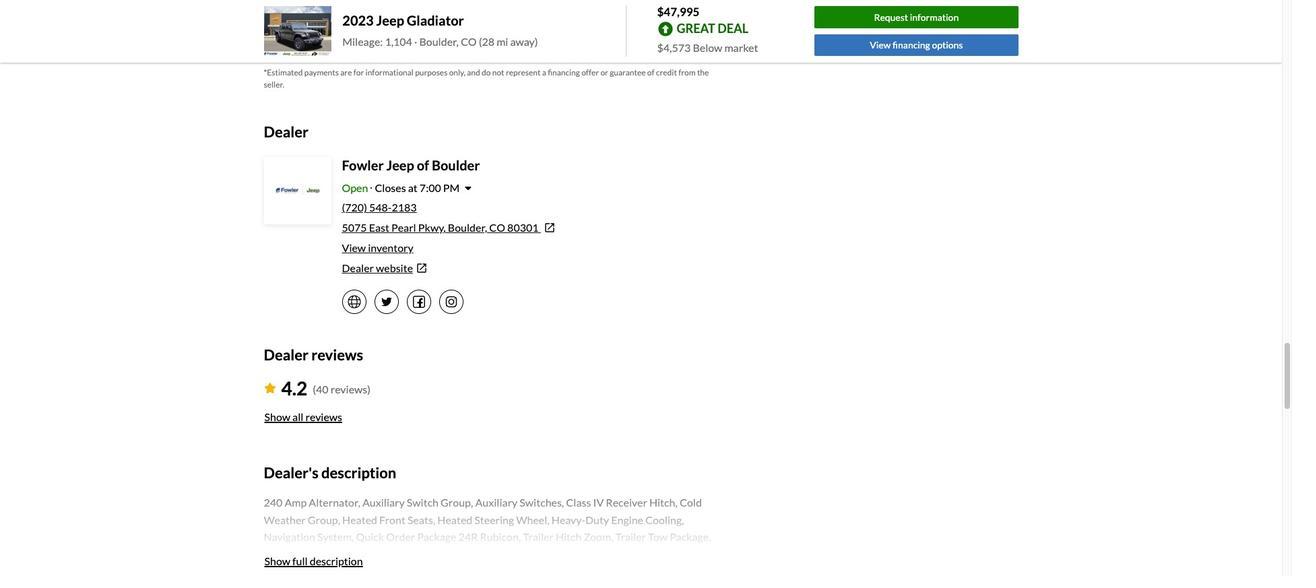 Task type: describe. For each thing, give the bounding box(es) containing it.
2 vertical spatial view
[[342, 242, 366, 254]]

show all reviews
[[265, 410, 342, 423]]

2 horizontal spatial view
[[870, 39, 891, 51]]

$4,573
[[658, 41, 691, 54]]

east
[[369, 221, 390, 234]]

0 horizontal spatial view financing options
[[437, 3, 544, 16]]

2 horizontal spatial financing
[[893, 39, 931, 51]]

pm
[[443, 182, 460, 194]]

gladiator inside the 240 amp alternator, auxiliary switch group, auxiliary switches, class iv receiver hitch, cold weather group, heated front seats, heated steering wheel, heavy-duty engine cooling, navigation system, quick order package 24r rubicon, trailer hitch zoom, trailer tow package. 2023 jeep gladiator rubicon sarge green clearcoat 3.6l v6 24v vvt 4wd 8-speed automatic carfax one-owner. clean carfax.  priced below kbb fair purchase price! odometer is
[[315, 548, 360, 561]]

(720)
[[342, 201, 367, 214]]

do
[[482, 67, 491, 77]]

(720) 548-2183
[[342, 201, 417, 214]]

or
[[601, 67, 609, 77]]

order
[[386, 531, 415, 544]]

·
[[415, 35, 417, 48]]

star image
[[264, 383, 276, 393]]

retrieve
[[498, 41, 538, 54]]

offer
[[582, 67, 599, 77]]

show full description button
[[264, 547, 364, 576]]

view inventory
[[342, 242, 414, 254]]

pearl
[[392, 221, 416, 234]]

green
[[432, 548, 461, 561]]

jeep for fowler
[[387, 157, 414, 173]]

gladiator inside 2023 jeep gladiator mileage: 1,104 · boulder, co (28 mi away)
[[407, 12, 464, 29]]

odometer
[[626, 565, 675, 576]]

1 horizontal spatial view financing options
[[870, 39, 964, 51]]

1 horizontal spatial options
[[933, 39, 964, 51]]

below
[[693, 41, 723, 54]]

guarantee
[[610, 67, 646, 77]]

548-
[[369, 201, 392, 214]]

the
[[698, 67, 709, 77]]

dealer website link
[[342, 260, 717, 277]]

dealer reviews
[[264, 346, 363, 364]]

dealer for dealer
[[264, 123, 309, 141]]

already
[[392, 41, 429, 54]]

2183
[[392, 201, 417, 214]]

purchase
[[550, 565, 594, 576]]

heavy-
[[552, 513, 586, 526]]

seller.
[[264, 80, 284, 90]]

boulder, inside 2023 jeep gladiator mileage: 1,104 · boulder, co (28 mi away)
[[420, 35, 459, 48]]

switches,
[[520, 496, 564, 509]]

speed
[[632, 548, 661, 561]]

deal
[[718, 21, 749, 36]]

jeep inside the 240 amp alternator, auxiliary switch group, auxiliary switches, class iv receiver hitch, cold weather group, heated front seats, heated steering wheel, heavy-duty engine cooling, navigation system, quick order package 24r rubicon, trailer hitch zoom, trailer tow package. 2023 jeep gladiator rubicon sarge green clearcoat 3.6l v6 24v vvt 4wd 8-speed automatic carfax one-owner. clean carfax.  priced below kbb fair purchase price! odometer is
[[291, 548, 313, 561]]

clean
[[368, 565, 395, 576]]

qualified?
[[451, 41, 496, 54]]

duty
[[586, 513, 609, 526]]

2023 inside the 240 amp alternator, auxiliary switch group, auxiliary switches, class iv receiver hitch, cold weather group, heated front seats, heated steering wheel, heavy-duty engine cooling, navigation system, quick order package 24r rubicon, trailer hitch zoom, trailer tow package. 2023 jeep gladiator rubicon sarge green clearcoat 3.6l v6 24v vvt 4wd 8-speed automatic carfax one-owner. clean carfax.  priced below kbb fair purchase price! odometer is
[[264, 548, 289, 561]]

a
[[542, 67, 547, 77]]

clearcoat
[[463, 548, 509, 561]]

2023 jeep gladiator image
[[264, 6, 332, 57]]

show all reviews button
[[264, 402, 343, 432]]

1 horizontal spatial view
[[437, 3, 461, 16]]

seats,
[[408, 513, 436, 526]]

0 vertical spatial view financing options button
[[429, 0, 552, 24]]

offer.
[[564, 41, 589, 54]]

only,
[[449, 67, 466, 77]]

open closes at 7:00 pm
[[342, 182, 460, 194]]

open
[[342, 182, 368, 194]]

request
[[875, 11, 909, 23]]

rubicon,
[[480, 531, 521, 544]]

is
[[678, 565, 685, 576]]

and
[[467, 67, 480, 77]]

fowler jeep of boulder image
[[265, 159, 330, 223]]

1 vertical spatial boulder,
[[448, 221, 487, 234]]

of inside *estimated payments are for informational purposes only, and do not represent a financing offer or guarantee of credit from the seller.
[[648, 67, 655, 77]]

show for dealer's
[[265, 555, 291, 568]]

pkwy
[[418, 221, 444, 234]]

1 heated from the left
[[342, 513, 377, 526]]

1,104
[[385, 35, 412, 48]]

package
[[417, 531, 457, 544]]

fowler
[[342, 157, 384, 173]]

receiver
[[606, 496, 648, 509]]

not
[[493, 67, 505, 77]]

,
[[444, 221, 446, 234]]

pre-
[[431, 41, 451, 54]]

0 vertical spatial description
[[322, 464, 397, 482]]

owner.
[[331, 565, 366, 576]]

4.2 (40 reviews)
[[281, 377, 371, 400]]

navigation
[[264, 531, 315, 544]]

request information button
[[815, 6, 1019, 28]]

24v
[[550, 548, 569, 561]]

quick
[[356, 531, 384, 544]]

engine
[[612, 513, 644, 526]]

steering
[[475, 513, 514, 526]]

system,
[[317, 531, 354, 544]]

v6
[[534, 548, 547, 561]]

great deal
[[677, 21, 749, 36]]



Task type: locate. For each thing, give the bounding box(es) containing it.
2023 inside 2023 jeep gladiator mileage: 1,104 · boulder, co (28 mi away)
[[343, 12, 374, 29]]

request information
[[875, 11, 959, 23]]

description down system,
[[310, 555, 363, 568]]

240 amp alternator, auxiliary switch group, auxiliary switches, class iv receiver hitch, cold weather group, heated front seats, heated steering wheel, heavy-duty engine cooling, navigation system, quick order package 24r rubicon, trailer hitch zoom, trailer tow package. 2023 jeep gladiator rubicon sarge green clearcoat 3.6l v6 24v vvt 4wd 8-speed automatic carfax one-owner. clean carfax.  priced below kbb fair purchase price! odometer is 
[[264, 496, 713, 576]]

reviews right the all
[[306, 410, 342, 423]]

1 horizontal spatial gladiator
[[407, 12, 464, 29]]

1 vertical spatial financing
[[893, 39, 931, 51]]

view down request
[[870, 39, 891, 51]]

8-
[[622, 548, 632, 561]]

2 auxiliary from the left
[[475, 496, 518, 509]]

1 horizontal spatial 2023
[[343, 12, 374, 29]]

1 horizontal spatial heated
[[438, 513, 473, 526]]

1 vertical spatial co
[[490, 221, 506, 234]]

co inside 2023 jeep gladiator mileage: 1,104 · boulder, co (28 mi away)
[[461, 35, 477, 48]]

fowler jeep of boulder
[[342, 157, 480, 173]]

0 vertical spatial 2023
[[343, 12, 374, 29]]

0 vertical spatial co
[[461, 35, 477, 48]]

jeep up 1,104
[[376, 12, 404, 29]]

dealer up 4.2
[[264, 346, 309, 364]]

7:00
[[420, 182, 441, 194]]

show left the all
[[265, 410, 291, 423]]

5075
[[342, 221, 367, 234]]

group, down alternator, on the left bottom
[[308, 513, 340, 526]]

dealer down view inventory on the left top
[[342, 262, 374, 275]]

1 vertical spatial show
[[265, 555, 291, 568]]

co left 80301
[[490, 221, 506, 234]]

financing up (28
[[463, 3, 506, 16]]

view
[[437, 3, 461, 16], [870, 39, 891, 51], [342, 242, 366, 254]]

2 trailer from the left
[[616, 531, 646, 544]]

24r
[[459, 531, 478, 544]]

0 vertical spatial of
[[648, 67, 655, 77]]

0 vertical spatial group,
[[441, 496, 473, 509]]

financing right "a"
[[548, 67, 580, 77]]

below
[[475, 565, 504, 576]]

2023 up mileage:
[[343, 12, 374, 29]]

description up alternator, on the left bottom
[[322, 464, 397, 482]]

1 vertical spatial group,
[[308, 513, 340, 526]]

1 horizontal spatial co
[[490, 221, 506, 234]]

hitch
[[556, 531, 582, 544]]

reviews up 4.2 (40 reviews)
[[312, 346, 363, 364]]

1 vertical spatial view
[[870, 39, 891, 51]]

fair
[[530, 565, 548, 576]]

0 vertical spatial view
[[437, 3, 461, 16]]

1 vertical spatial options
[[933, 39, 964, 51]]

for
[[354, 67, 364, 77]]

view financing options button down request information button
[[815, 34, 1019, 56]]

view financing options up (28
[[437, 3, 544, 16]]

jeep up open closes at 7:00 pm
[[387, 157, 414, 173]]

1 horizontal spatial of
[[648, 67, 655, 77]]

heated up quick
[[342, 513, 377, 526]]

show
[[265, 410, 291, 423], [265, 555, 291, 568]]

fowler jeep of boulder link
[[342, 157, 480, 173]]

0 vertical spatial jeep
[[376, 12, 404, 29]]

cooling,
[[646, 513, 684, 526]]

view up pre-
[[437, 3, 461, 16]]

co
[[461, 35, 477, 48], [490, 221, 506, 234]]

0 horizontal spatial of
[[417, 157, 429, 173]]

0 horizontal spatial gladiator
[[315, 548, 360, 561]]

financing down request information button
[[893, 39, 931, 51]]

1 vertical spatial 2023
[[264, 548, 289, 561]]

1 vertical spatial reviews
[[306, 410, 342, 423]]

automatic
[[663, 548, 713, 561]]

carfax.
[[397, 565, 441, 576]]

boulder, right ','
[[448, 221, 487, 234]]

view financing options down request information button
[[870, 39, 964, 51]]

1 trailer from the left
[[523, 531, 554, 544]]

jeep for 2023
[[376, 12, 404, 29]]

0 vertical spatial dealer
[[264, 123, 309, 141]]

auxiliary up front
[[363, 496, 405, 509]]

jeep inside 2023 jeep gladiator mileage: 1,104 · boulder, co (28 mi away)
[[376, 12, 404, 29]]

dealer down seller.
[[264, 123, 309, 141]]

3.6l
[[511, 548, 532, 561]]

0 horizontal spatial view financing options button
[[429, 0, 552, 24]]

represent
[[506, 67, 541, 77]]

tow
[[649, 531, 668, 544]]

carfax
[[264, 565, 305, 576]]

1 vertical spatial view financing options button
[[815, 34, 1019, 56]]

0 vertical spatial financing
[[463, 3, 506, 16]]

financing
[[463, 3, 506, 16], [893, 39, 931, 51], [548, 67, 580, 77]]

dealer website
[[342, 262, 413, 275]]

payments
[[305, 67, 339, 77]]

website
[[376, 262, 413, 275]]

1 show from the top
[[265, 410, 291, 423]]

240
[[264, 496, 283, 509]]

0 horizontal spatial financing
[[463, 3, 506, 16]]

0 vertical spatial view financing options
[[437, 3, 544, 16]]

0 horizontal spatial group,
[[308, 513, 340, 526]]

caret down image
[[465, 183, 472, 193]]

purposes
[[415, 67, 448, 77]]

inventory
[[368, 242, 414, 254]]

$4,573 below market
[[658, 41, 759, 54]]

auxiliary
[[363, 496, 405, 509], [475, 496, 518, 509]]

1 horizontal spatial view financing options button
[[815, 34, 1019, 56]]

boulder
[[432, 157, 480, 173]]

0 vertical spatial boulder,
[[420, 35, 459, 48]]

boulder,
[[420, 35, 459, 48], [448, 221, 487, 234]]

1 auxiliary from the left
[[363, 496, 405, 509]]

options up "away)"
[[508, 3, 544, 16]]

0 horizontal spatial co
[[461, 35, 477, 48]]

0 vertical spatial show
[[265, 410, 291, 423]]

$47,995
[[658, 5, 700, 19]]

(720) 548-2183 link
[[342, 201, 417, 214]]

weather
[[264, 513, 306, 526]]

2023 up 'carfax'
[[264, 548, 289, 561]]

dealer for dealer reviews
[[264, 346, 309, 364]]

mi
[[497, 35, 509, 48]]

package.
[[670, 531, 712, 544]]

trailer up v6
[[523, 531, 554, 544]]

view financing options
[[437, 3, 544, 16], [870, 39, 964, 51]]

rubicon
[[362, 548, 401, 561]]

show left the full
[[265, 555, 291, 568]]

0 horizontal spatial trailer
[[523, 531, 554, 544]]

cold
[[680, 496, 702, 509]]

2 heated from the left
[[438, 513, 473, 526]]

4.2
[[281, 377, 308, 400]]

of up 7:00
[[417, 157, 429, 173]]

2 vertical spatial financing
[[548, 67, 580, 77]]

already pre-qualified? retrieve your offer.
[[392, 41, 589, 54]]

description inside button
[[310, 555, 363, 568]]

dealer for dealer website
[[342, 262, 374, 275]]

reviews)
[[331, 383, 371, 396]]

0 vertical spatial gladiator
[[407, 12, 464, 29]]

1 horizontal spatial trailer
[[616, 531, 646, 544]]

2023
[[343, 12, 374, 29], [264, 548, 289, 561]]

view inventory link
[[342, 242, 414, 254]]

*estimated payments are for informational purposes only, and do not represent a financing offer or guarantee of credit from the seller.
[[264, 67, 709, 90]]

co left (28
[[461, 35, 477, 48]]

(28
[[479, 35, 495, 48]]

0 horizontal spatial options
[[508, 3, 544, 16]]

class
[[566, 496, 591, 509]]

one-
[[307, 565, 331, 576]]

options
[[508, 3, 544, 16], [933, 39, 964, 51]]

credit
[[656, 67, 677, 77]]

at
[[408, 182, 418, 194]]

1 vertical spatial of
[[417, 157, 429, 173]]

1 vertical spatial dealer
[[342, 262, 374, 275]]

0 horizontal spatial view
[[342, 242, 366, 254]]

iv
[[593, 496, 604, 509]]

alternator,
[[309, 496, 360, 509]]

gladiator down system,
[[315, 548, 360, 561]]

80301
[[508, 221, 539, 234]]

are
[[341, 67, 352, 77]]

2 vertical spatial dealer
[[264, 346, 309, 364]]

0 horizontal spatial auxiliary
[[363, 496, 405, 509]]

vvt
[[571, 548, 593, 561]]

heated up the 24r
[[438, 513, 473, 526]]

4wd
[[595, 548, 620, 561]]

0 horizontal spatial 2023
[[264, 548, 289, 561]]

auxiliary up steering at the left bottom of page
[[475, 496, 518, 509]]

options down information
[[933, 39, 964, 51]]

all
[[293, 410, 304, 423]]

dealer's description
[[264, 464, 397, 482]]

show for dealer
[[265, 410, 291, 423]]

view down 5075
[[342, 242, 366, 254]]

full
[[293, 555, 308, 568]]

(40
[[313, 383, 329, 396]]

reviews
[[312, 346, 363, 364], [306, 410, 342, 423]]

1 horizontal spatial financing
[[548, 67, 580, 77]]

mileage:
[[343, 35, 383, 48]]

0 vertical spatial options
[[508, 3, 544, 16]]

front
[[380, 513, 406, 526]]

your
[[540, 41, 562, 54]]

of left the credit
[[648, 67, 655, 77]]

of
[[648, 67, 655, 77], [417, 157, 429, 173]]

1 vertical spatial gladiator
[[315, 548, 360, 561]]

1 vertical spatial view financing options
[[870, 39, 964, 51]]

5075 east pearl pkwy , boulder, co 80301
[[342, 221, 539, 234]]

priced
[[443, 565, 473, 576]]

2 show from the top
[[265, 555, 291, 568]]

retrieve your offer. link
[[498, 41, 589, 54]]

zoom,
[[584, 531, 614, 544]]

switch
[[407, 496, 439, 509]]

0 vertical spatial reviews
[[312, 346, 363, 364]]

0 horizontal spatial heated
[[342, 513, 377, 526]]

1 vertical spatial description
[[310, 555, 363, 568]]

2 vertical spatial jeep
[[291, 548, 313, 561]]

financing inside *estimated payments are for informational purposes only, and do not represent a financing offer or guarantee of credit from the seller.
[[548, 67, 580, 77]]

gladiator up pre-
[[407, 12, 464, 29]]

view financing options button up (28
[[429, 0, 552, 24]]

1 vertical spatial jeep
[[387, 157, 414, 173]]

reviews inside button
[[306, 410, 342, 423]]

boulder, right ·
[[420, 35, 459, 48]]

jeep down 'navigation'
[[291, 548, 313, 561]]

group, right switch
[[441, 496, 473, 509]]

1 horizontal spatial auxiliary
[[475, 496, 518, 509]]

dealer's
[[264, 464, 319, 482]]

*estimated
[[264, 67, 303, 77]]

2023 jeep gladiator mileage: 1,104 · boulder, co (28 mi away)
[[343, 12, 538, 48]]

trailer down engine
[[616, 531, 646, 544]]

1 horizontal spatial group,
[[441, 496, 473, 509]]



Task type: vqa. For each thing, say whether or not it's contained in the screenshot.
the topmost financing
yes



